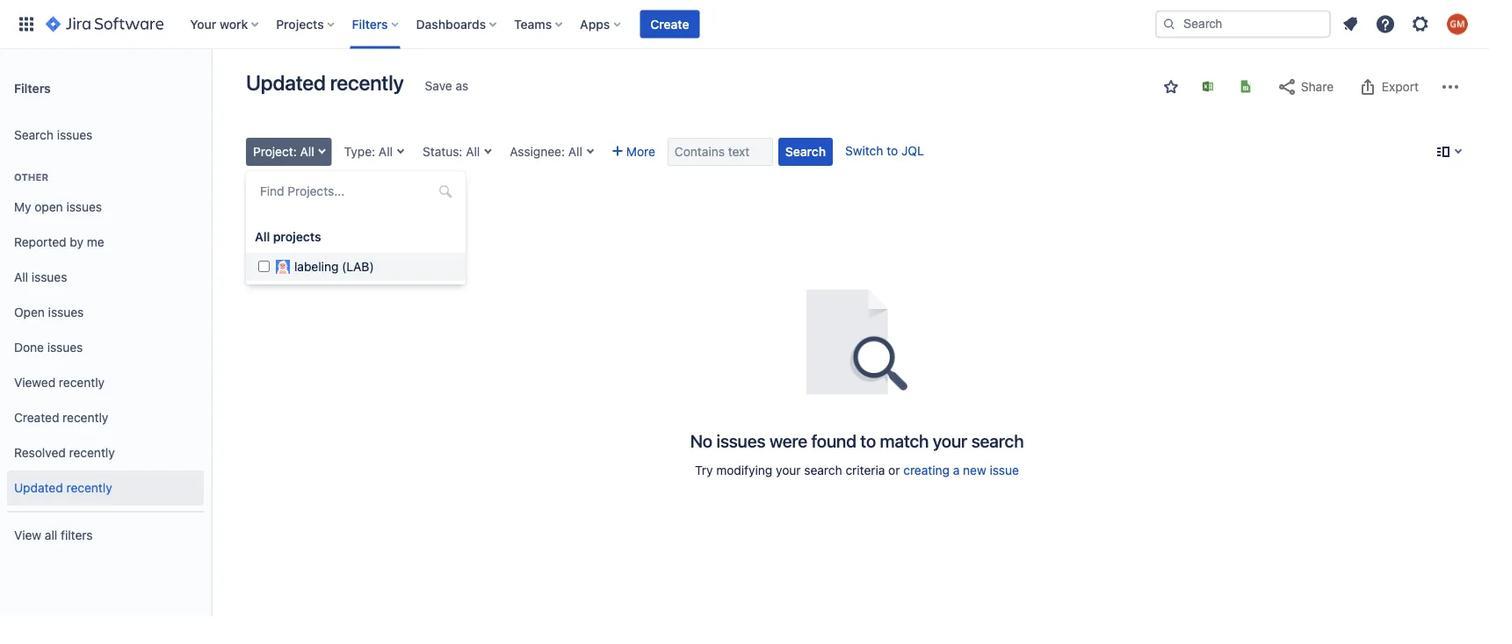Task type: describe. For each thing, give the bounding box(es) containing it.
Search field
[[1155, 10, 1331, 38]]

0 vertical spatial to
[[887, 144, 898, 158]]

found
[[811, 431, 856, 451]]

Search issues using keywords text field
[[668, 138, 773, 166]]

switch
[[845, 144, 883, 158]]

projects
[[273, 230, 321, 244]]

save as
[[425, 79, 469, 93]]

all
[[45, 529, 57, 543]]

0 horizontal spatial your
[[776, 463, 801, 478]]

your profile and settings image
[[1447, 14, 1468, 35]]

create button
[[640, 10, 700, 38]]

work
[[220, 17, 248, 31]]

new
[[963, 463, 986, 478]]

all issues
[[14, 270, 67, 285]]

recently for viewed recently link
[[59, 376, 105, 390]]

resolved
[[14, 446, 66, 460]]

notifications image
[[1340, 14, 1361, 35]]

help image
[[1375, 14, 1396, 35]]

recently for the updated recently link
[[66, 481, 112, 496]]

or
[[888, 463, 900, 478]]

all for project: all
[[300, 145, 314, 159]]

no issues were found to match your search
[[690, 431, 1024, 451]]

search for search
[[785, 145, 826, 159]]

recently for resolved recently link
[[69, 446, 115, 460]]

your work
[[190, 17, 248, 31]]

appswitcher icon image
[[16, 14, 37, 35]]

no
[[690, 431, 713, 451]]

none checkbox inside the all projects element
[[258, 261, 270, 272]]

creating
[[903, 463, 950, 478]]

done
[[14, 341, 44, 355]]

other group
[[7, 153, 204, 511]]

save as button
[[416, 72, 477, 100]]

open
[[14, 305, 45, 320]]

labeling
[[294, 260, 339, 274]]

by
[[70, 235, 83, 250]]

criteria
[[846, 463, 885, 478]]

all left projects
[[255, 230, 270, 244]]

open
[[35, 200, 63, 214]]

search for search issues
[[14, 128, 54, 142]]

0 vertical spatial your
[[933, 431, 967, 451]]

jql
[[901, 144, 924, 158]]

done issues link
[[7, 330, 204, 365]]

all for status: all
[[466, 145, 480, 159]]

created recently link
[[7, 401, 204, 436]]

projects
[[276, 17, 324, 31]]

created
[[14, 411, 59, 425]]

recently for created recently link
[[63, 411, 108, 425]]

my open issues link
[[7, 190, 204, 225]]

other
[[14, 172, 48, 183]]

banner containing your work
[[0, 0, 1489, 49]]

sidebar navigation image
[[192, 70, 230, 105]]

dashboards button
[[411, 10, 504, 38]]

issues for open issues
[[48, 305, 84, 320]]

0 vertical spatial updated recently
[[246, 70, 404, 95]]

issues for done issues
[[47, 341, 83, 355]]

issues for no issues were found to match your search
[[717, 431, 766, 451]]

0 vertical spatial search
[[971, 431, 1024, 451]]

primary element
[[11, 0, 1155, 49]]

me
[[87, 235, 104, 250]]

resolved recently link
[[7, 436, 204, 471]]

1 vertical spatial to
[[860, 431, 876, 451]]

teams button
[[509, 10, 569, 38]]

more button
[[605, 138, 662, 166]]

issues for all issues
[[31, 270, 67, 285]]

search issues
[[14, 128, 93, 142]]

assignee:
[[510, 145, 565, 159]]

default image
[[438, 185, 452, 199]]

your
[[190, 17, 216, 31]]

viewed recently link
[[7, 365, 204, 401]]

(lab)
[[342, 260, 374, 274]]

type: all
[[344, 145, 393, 159]]

try
[[695, 463, 713, 478]]

as
[[456, 79, 469, 93]]

updated recently inside the updated recently link
[[14, 481, 112, 496]]

all for assignee: all
[[568, 145, 582, 159]]

modifying
[[716, 463, 773, 478]]

all projects element
[[246, 253, 466, 281]]



Task type: locate. For each thing, give the bounding box(es) containing it.
apps button
[[575, 10, 628, 38]]

match
[[880, 431, 929, 451]]

1 horizontal spatial search
[[971, 431, 1024, 451]]

a
[[953, 463, 960, 478]]

all
[[300, 145, 314, 159], [379, 145, 393, 159], [466, 145, 480, 159], [568, 145, 582, 159], [255, 230, 270, 244], [14, 270, 28, 285]]

1 horizontal spatial updated
[[246, 70, 326, 95]]

more
[[626, 145, 655, 159]]

issues inside done issues link
[[47, 341, 83, 355]]

done issues
[[14, 341, 83, 355]]

1 vertical spatial filters
[[14, 81, 51, 95]]

search inside button
[[785, 145, 826, 159]]

0 horizontal spatial updated
[[14, 481, 63, 496]]

jira software image
[[46, 14, 164, 35], [46, 14, 164, 35]]

filters
[[352, 17, 388, 31], [14, 81, 51, 95]]

export button
[[1349, 73, 1428, 101]]

to
[[887, 144, 898, 158], [860, 431, 876, 451]]

to left jql
[[887, 144, 898, 158]]

search down found
[[804, 463, 842, 478]]

1 vertical spatial search
[[804, 463, 842, 478]]

try modifying your search criteria or creating a new issue
[[695, 463, 1019, 478]]

your up a
[[933, 431, 967, 451]]

0 horizontal spatial to
[[860, 431, 876, 451]]

all right type:
[[379, 145, 393, 159]]

creating a new issue link
[[903, 463, 1019, 478]]

my
[[14, 200, 31, 214]]

filters inside popup button
[[352, 17, 388, 31]]

None checkbox
[[258, 261, 270, 272]]

0 horizontal spatial search
[[14, 128, 54, 142]]

project: all
[[253, 145, 314, 159]]

view all filters
[[14, 529, 93, 543]]

all issues link
[[7, 260, 204, 295]]

all up open
[[14, 270, 28, 285]]

assignee: all
[[510, 145, 582, 159]]

search up other
[[14, 128, 54, 142]]

status:
[[423, 145, 463, 159]]

were
[[770, 431, 807, 451]]

1 horizontal spatial search
[[785, 145, 826, 159]]

reported by me link
[[7, 225, 204, 260]]

issues inside all issues link
[[31, 270, 67, 285]]

recently down created recently link
[[69, 446, 115, 460]]

banner
[[0, 0, 1489, 49]]

all right 'project:'
[[300, 145, 314, 159]]

filters up search issues
[[14, 81, 51, 95]]

updated down the projects
[[246, 70, 326, 95]]

all right assignee:
[[568, 145, 582, 159]]

all inside all issues link
[[14, 270, 28, 285]]

open in microsoft excel image
[[1201, 80, 1215, 94]]

viewed recently
[[14, 376, 105, 390]]

to up criteria
[[860, 431, 876, 451]]

0 vertical spatial search
[[14, 128, 54, 142]]

projects button
[[271, 10, 341, 38]]

filters button
[[347, 10, 406, 38]]

created recently
[[14, 411, 108, 425]]

search issues link
[[7, 118, 204, 153]]

updated down resolved at the left
[[14, 481, 63, 496]]

search
[[14, 128, 54, 142], [785, 145, 826, 159]]

create
[[650, 17, 689, 31]]

0 vertical spatial filters
[[352, 17, 388, 31]]

labeling (lab)
[[294, 260, 374, 274]]

updated recently link
[[7, 471, 204, 506]]

type:
[[344, 145, 375, 159]]

issues for search issues
[[57, 128, 93, 142]]

your work button
[[185, 10, 266, 38]]

settings image
[[1410, 14, 1431, 35]]

switch to jql link
[[845, 144, 924, 158]]

share
[[1301, 80, 1334, 94]]

search image
[[1162, 17, 1176, 31]]

recently down filters popup button on the top left
[[330, 70, 404, 95]]

issues
[[57, 128, 93, 142], [66, 200, 102, 214], [31, 270, 67, 285], [48, 305, 84, 320], [47, 341, 83, 355], [717, 431, 766, 451]]

status: all
[[423, 145, 480, 159]]

reported
[[14, 235, 66, 250]]

all for type: all
[[379, 145, 393, 159]]

issues inside search issues link
[[57, 128, 93, 142]]

export
[[1382, 80, 1419, 94]]

dashboards
[[416, 17, 486, 31]]

1 horizontal spatial filters
[[352, 17, 388, 31]]

open in google sheets image
[[1239, 80, 1253, 94]]

1 vertical spatial updated recently
[[14, 481, 112, 496]]

apps
[[580, 17, 610, 31]]

project:
[[253, 145, 297, 159]]

updated recently down projects popup button at left top
[[246, 70, 404, 95]]

1 horizontal spatial your
[[933, 431, 967, 451]]

recently down resolved recently link
[[66, 481, 112, 496]]

updated inside the other group
[[14, 481, 63, 496]]

all projects
[[255, 230, 321, 244]]

viewed
[[14, 376, 55, 390]]

1 vertical spatial search
[[785, 145, 826, 159]]

view
[[14, 529, 41, 543]]

share link
[[1268, 73, 1343, 101]]

issues inside the 'open issues' "link"
[[48, 305, 84, 320]]

recently
[[330, 70, 404, 95], [59, 376, 105, 390], [63, 411, 108, 425], [69, 446, 115, 460], [66, 481, 112, 496]]

your
[[933, 431, 967, 451], [776, 463, 801, 478]]

0 horizontal spatial updated recently
[[14, 481, 112, 496]]

recently down viewed recently link
[[63, 411, 108, 425]]

save
[[425, 79, 452, 93]]

0 horizontal spatial filters
[[14, 81, 51, 95]]

recently up the created recently
[[59, 376, 105, 390]]

Find Projects... field
[[255, 179, 457, 204]]

teams
[[514, 17, 552, 31]]

updated recently down resolved recently
[[14, 481, 112, 496]]

all right the status:
[[466, 145, 480, 159]]

filters
[[61, 529, 93, 543]]

open issues link
[[7, 295, 204, 330]]

my open issues
[[14, 200, 102, 214]]

1 vertical spatial your
[[776, 463, 801, 478]]

1 vertical spatial updated
[[14, 481, 63, 496]]

search left "switch"
[[785, 145, 826, 159]]

issue
[[990, 463, 1019, 478]]

reported by me
[[14, 235, 104, 250]]

1 horizontal spatial updated recently
[[246, 70, 404, 95]]

filters right projects popup button at left top
[[352, 17, 388, 31]]

updated
[[246, 70, 326, 95], [14, 481, 63, 496]]

your down were at right bottom
[[776, 463, 801, 478]]

remove criteria image
[[443, 173, 457, 187]]

1 horizontal spatial to
[[887, 144, 898, 158]]

search button
[[778, 138, 833, 166]]

issues inside my open issues link
[[66, 200, 102, 214]]

small image
[[1164, 80, 1178, 94]]

open issues
[[14, 305, 84, 320]]

0 vertical spatial updated
[[246, 70, 326, 95]]

search
[[971, 431, 1024, 451], [804, 463, 842, 478]]

switch to jql
[[845, 144, 924, 158]]

resolved recently
[[14, 446, 115, 460]]

view all filters link
[[7, 518, 204, 554]]

0 horizontal spatial search
[[804, 463, 842, 478]]

search up "issue"
[[971, 431, 1024, 451]]



Task type: vqa. For each thing, say whether or not it's contained in the screenshot.
the bottommost your
yes



